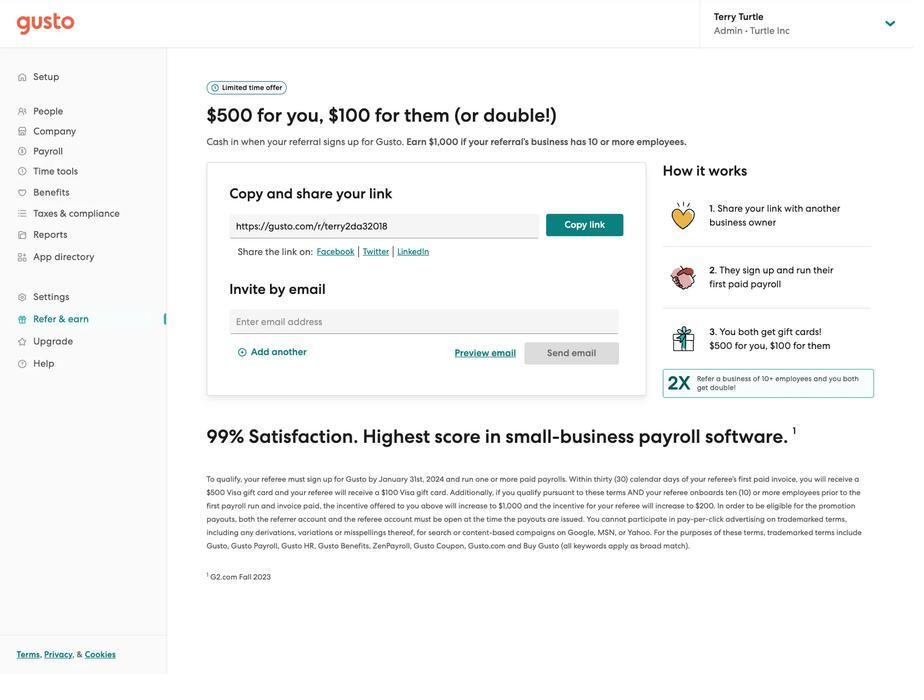 Task type: describe. For each thing, give the bounding box(es) containing it.
referee's
[[708, 475, 737, 484]]

0 vertical spatial if
[[461, 136, 467, 148]]

module__icon___go7vc image
[[238, 348, 247, 357]]

including
[[207, 528, 239, 537]]

for left january
[[334, 475, 344, 484]]

0 horizontal spatial on
[[557, 528, 566, 537]]

referrer
[[271, 515, 297, 524]]

card
[[257, 488, 273, 497]]

hr,
[[304, 542, 316, 550]]

for left search
[[417, 528, 427, 537]]

one
[[476, 475, 489, 484]]

preview
[[455, 348, 490, 359]]

2 . they sign up and run their first paid payroll
[[710, 265, 834, 290]]

1 vertical spatial payroll
[[639, 425, 701, 448]]

people button
[[11, 101, 155, 121]]

campaigns
[[517, 528, 556, 537]]

as
[[631, 542, 639, 550]]

time tools
[[33, 166, 78, 177]]

of inside refer a business of 10+ employees and you both get double!
[[754, 375, 761, 383]]

or right (10)
[[754, 488, 761, 497]]

(30)
[[615, 475, 629, 484]]

an illustration of a heart image
[[670, 202, 698, 230]]

participate
[[629, 515, 668, 524]]

on:
[[300, 246, 313, 257]]

employees inside refer a business of 10+ employees and you both get double!
[[776, 375, 813, 383]]

an illustration of a handshake image
[[670, 264, 698, 291]]

1 for 1 . share your link with another business owner
[[710, 203, 714, 215]]

2 incentive from the left
[[554, 501, 585, 510]]

2 vertical spatial run
[[248, 501, 260, 510]]

paid,
[[304, 501, 322, 510]]

the up misspellings at the left
[[344, 515, 356, 524]]

1 vertical spatial a
[[855, 475, 860, 484]]

& for compliance
[[60, 208, 67, 219]]

$100 inside to qualify, your referee must sign up for gusto by january 31st, 2024 and run one or more paid payrolls. within thirty (30) calendar days of your referee's first paid invoice, you will receive a $500 visa gift card and your referee will receive a $100 visa gift card. additionally, if you qualify pursuant to these terms and your referee onboards ten (10) or more employees prior to the first payroll run and invoice paid, the incentive offered to you above will increase to $1,000 and the incentive for your referee will increase to $200. in order to be eligible for the promotion payouts, both the referrer account and the referee account must be open at the time the payouts are issued. you cannot participate in pay-per-click advertising on trademarked terms, including any derivations, variations or misspellings thereof, for search or content-based campaigns on google, msn, or yahoo. for the purposes of these terms, trademarked terms include gusto, gusto payroll, gusto hr, gusto benefits, zenpayroll, gusto coupon, gusto.com and buy gusto (all keywords apply as broad match).
[[382, 488, 399, 497]]

the right for
[[667, 528, 679, 537]]

referral
[[289, 136, 321, 147]]

settings link
[[11, 287, 155, 307]]

1 horizontal spatial run
[[462, 475, 474, 484]]

for right eligible
[[795, 501, 804, 510]]

1 vertical spatial be
[[433, 515, 442, 524]]

1 inside 99% satisfaction. highest score in small-business payroll software. 1
[[793, 425, 797, 437]]

to right "prior"
[[841, 488, 848, 497]]

1 horizontal spatial these
[[724, 528, 743, 537]]

business up thirty
[[560, 425, 635, 448]]

your up card
[[244, 475, 260, 484]]

based
[[493, 528, 515, 537]]

will up "prior"
[[815, 475, 827, 484]]

to right offered
[[398, 501, 405, 510]]

additionally,
[[450, 488, 494, 497]]

and inside 2 . they sign up and run their first paid payroll
[[777, 265, 795, 276]]

1 vertical spatial must
[[414, 515, 432, 524]]

settings
[[33, 291, 69, 303]]

add
[[251, 347, 270, 358]]

and up the invoice
[[275, 488, 289, 497]]

1 vertical spatial terms,
[[745, 528, 766, 537]]

1 increase from the left
[[459, 501, 488, 510]]

0 vertical spatial them
[[405, 104, 450, 127]]

0 horizontal spatial time
[[249, 83, 264, 92]]

link inside button
[[590, 219, 606, 231]]

reports link
[[11, 225, 155, 245]]

will up misspellings at the left
[[335, 488, 347, 497]]

compliance
[[69, 208, 120, 219]]

2 increase from the left
[[656, 501, 685, 510]]

99%
[[207, 425, 244, 448]]

privacy
[[44, 650, 72, 660]]

2023
[[254, 573, 271, 582]]

email inside button
[[492, 348, 516, 359]]

0 horizontal spatial receive
[[348, 488, 373, 497]]

copy and share your link
[[229, 185, 393, 202]]

for
[[654, 528, 666, 537]]

msn,
[[598, 528, 617, 537]]

owner
[[749, 217, 777, 228]]

to down 'additionally,'
[[490, 501, 497, 510]]

company
[[33, 126, 76, 137]]

3 . you both get gift cards! $500 for you, $100 for them
[[710, 326, 831, 351]]

are
[[548, 515, 560, 524]]

invite
[[229, 281, 266, 298]]

0 vertical spatial $500
[[207, 104, 253, 127]]

highest
[[363, 425, 430, 448]]

1 vertical spatial trademarked
[[768, 528, 814, 537]]

terms
[[17, 650, 40, 660]]

time tools button
[[11, 161, 155, 181]]

1 vertical spatial in
[[485, 425, 502, 448]]

gift inside 3 . you both get gift cards! $500 for you, $100 for them
[[779, 326, 794, 337]]

the up based
[[504, 515, 516, 524]]

a inside refer a business of 10+ employees and you both get double!
[[717, 375, 722, 383]]

run inside 2 . they sign up and run their first paid payroll
[[797, 265, 812, 276]]

$500 for you, $100 for them (or double!)
[[207, 104, 557, 127]]

(all
[[561, 542, 572, 550]]

thirty
[[594, 475, 613, 484]]

1 horizontal spatial be
[[756, 501, 765, 510]]

0 horizontal spatial of
[[682, 475, 689, 484]]

twitter
[[363, 247, 389, 257]]

misspellings
[[344, 528, 386, 537]]

it
[[697, 162, 706, 180]]

any
[[241, 528, 254, 537]]

for down offer
[[257, 104, 282, 127]]

your inside cash in when your referral signs up for gusto. earn $1,000 if your referral's business has 10 or more employees.
[[268, 136, 287, 147]]

$500 inside to qualify, your referee must sign up for gusto by january 31st, 2024 and run one or more paid payrolls. within thirty (30) calendar days of your referee's first paid invoice, you will receive a $500 visa gift card and your referee will receive a $100 visa gift card. additionally, if you qualify pursuant to these terms and your referee onboards ten (10) or more employees prior to the first payroll run and invoice paid, the incentive offered to you above will increase to $1,000 and the incentive for your referee will increase to $200. in order to be eligible for the promotion payouts, both the referrer account and the referee account must be open at the time the payouts are issued. you cannot participate in pay-per-click advertising on trademarked terms, including any derivations, variations or misspellings thereof, for search or content-based campaigns on google, msn, or yahoo. for the purposes of these terms, trademarked terms include gusto, gusto payroll, gusto hr, gusto benefits, zenpayroll, gusto coupon, gusto.com and buy gusto (all keywords apply as broad match).
[[207, 488, 225, 497]]

to up advertising
[[747, 501, 754, 510]]

or right 10
[[601, 136, 610, 148]]

referee down 'and'
[[616, 501, 641, 510]]

0 vertical spatial terms
[[607, 488, 626, 497]]

apply
[[609, 542, 629, 550]]

gusto left january
[[346, 475, 367, 484]]

for down cards!
[[794, 340, 806, 351]]

terry turtle admin • turtle inc
[[715, 11, 791, 36]]

gusto down search
[[414, 542, 435, 550]]

share
[[297, 185, 333, 202]]

your down calendar
[[647, 488, 662, 497]]

your up onboards
[[691, 475, 707, 484]]

how
[[663, 162, 694, 180]]

with
[[785, 203, 804, 214]]

invite by email
[[229, 281, 326, 298]]

1 vertical spatial turtle
[[751, 25, 775, 36]]

gusto.
[[376, 136, 405, 147]]

will up the participate
[[642, 501, 654, 510]]

the left promotion
[[806, 501, 818, 510]]

match).
[[664, 542, 691, 550]]

2 horizontal spatial paid
[[754, 475, 770, 484]]

preview email
[[455, 348, 516, 359]]

and left share at left
[[267, 185, 293, 202]]

referee up paid,
[[308, 488, 333, 497]]

1 vertical spatial share
[[238, 246, 263, 257]]

privacy link
[[44, 650, 72, 660]]

0 horizontal spatial must
[[288, 475, 305, 484]]

coupon,
[[437, 542, 467, 550]]

small-
[[506, 425, 560, 448]]

your right share at left
[[336, 185, 366, 202]]

business left has
[[532, 136, 569, 148]]

0 vertical spatial on
[[767, 515, 776, 524]]

10+
[[763, 375, 774, 383]]

payouts,
[[207, 515, 237, 524]]

another inside button
[[272, 347, 307, 358]]

or down the open
[[454, 528, 461, 537]]

the right at
[[474, 515, 485, 524]]

1 horizontal spatial gift
[[417, 488, 429, 497]]

the left on:
[[266, 246, 280, 257]]

qualify
[[517, 488, 542, 497]]

cash in when your referral signs up for gusto. earn $1,000 if your referral's business has 10 or more employees.
[[207, 136, 687, 148]]

your down (or
[[469, 136, 489, 148]]

in
[[718, 501, 725, 510]]

january
[[379, 475, 408, 484]]

1 account from the left
[[298, 515, 327, 524]]

signs
[[324, 136, 345, 147]]

0 vertical spatial trademarked
[[778, 515, 824, 524]]

$100 inside 3 . you both get gift cards! $500 for you, $100 for them
[[771, 340, 792, 351]]

directory
[[54, 251, 95, 263]]

0 horizontal spatial you,
[[287, 104, 324, 127]]

2 horizontal spatial first
[[739, 475, 752, 484]]

1 , from the left
[[40, 650, 42, 660]]

your up the invoice
[[291, 488, 307, 497]]

search
[[429, 528, 452, 537]]

(or
[[455, 104, 479, 127]]

to up pay-
[[687, 501, 694, 510]]

Enter email address email field
[[229, 310, 619, 334]]

gusto left hr,
[[282, 542, 302, 550]]

days
[[664, 475, 680, 484]]

home image
[[17, 13, 75, 35]]

invoice,
[[772, 475, 799, 484]]

admin
[[715, 25, 743, 36]]

the up promotion
[[850, 488, 861, 497]]

& for earn
[[59, 314, 66, 325]]

(10)
[[740, 488, 752, 497]]

payroll
[[33, 146, 63, 157]]

pay-
[[678, 515, 694, 524]]

company button
[[11, 121, 155, 141]]

both inside to qualify, your referee must sign up for gusto by january 31st, 2024 and run one or more paid payrolls. within thirty (30) calendar days of your referee's first paid invoice, you will receive a $500 visa gift card and your referee will receive a $100 visa gift card. additionally, if you qualify pursuant to these terms and your referee onboards ten (10) or more employees prior to the first payroll run and invoice paid, the incentive offered to you above will increase to $1,000 and the incentive for your referee will increase to $200. in order to be eligible for the promotion payouts, both the referrer account and the referee account must be open at the time the payouts are issued. you cannot participate in pay-per-click advertising on trademarked terms, including any derivations, variations or misspellings thereof, for search or content-based campaigns on google, msn, or yahoo. for the purposes of these terms, trademarked terms include gusto, gusto payroll, gusto hr, gusto benefits, zenpayroll, gusto coupon, gusto.com and buy gusto (all keywords apply as broad match).
[[239, 515, 255, 524]]

benefits,
[[341, 542, 371, 550]]

0 horizontal spatial paid
[[520, 475, 536, 484]]

gusto right hr,
[[318, 542, 339, 550]]

preview email button
[[455, 343, 516, 365]]

for up google,
[[587, 501, 597, 510]]

yahoo.
[[628, 528, 653, 537]]

google,
[[568, 528, 596, 537]]

the up derivations,
[[257, 515, 269, 524]]

ten
[[726, 488, 738, 497]]

10
[[589, 136, 599, 148]]

keywords
[[574, 542, 607, 550]]

or up benefits,
[[335, 528, 342, 537]]

gusto down the any
[[231, 542, 252, 550]]

1 horizontal spatial terms,
[[826, 515, 848, 524]]

app directory
[[33, 251, 95, 263]]

they
[[720, 265, 741, 276]]

sign inside to qualify, your referee must sign up for gusto by january 31st, 2024 and run one or more paid payrolls. within thirty (30) calendar days of your referee's first paid invoice, you will receive a $500 visa gift card and your referee will receive a $100 visa gift card. additionally, if you qualify pursuant to these terms and your referee onboards ten (10) or more employees prior to the first payroll run and invoice paid, the incentive offered to you above will increase to $1,000 and the incentive for your referee will increase to $200. in order to be eligible for the promotion payouts, both the referrer account and the referee account must be open at the time the payouts are issued. you cannot participate in pay-per-click advertising on trademarked terms, including any derivations, variations or misspellings thereof, for search or content-based campaigns on google, msn, or yahoo. for the purposes of these terms, trademarked terms include gusto, gusto payroll, gusto hr, gusto benefits, zenpayroll, gusto coupon, gusto.com and buy gusto (all keywords apply as broad match).
[[307, 475, 321, 484]]

0 vertical spatial email
[[289, 281, 326, 298]]

issued.
[[562, 515, 585, 524]]

and up payouts
[[524, 501, 538, 510]]

or up apply
[[619, 528, 626, 537]]

payouts
[[518, 515, 546, 524]]

1 horizontal spatial terms
[[816, 528, 835, 537]]

. for 1
[[714, 203, 716, 214]]

0 horizontal spatial more
[[500, 475, 518, 484]]

your inside the 1 . share your link with another business owner
[[746, 203, 765, 214]]

2 account from the left
[[384, 515, 413, 524]]

you inside to qualify, your referee must sign up for gusto by january 31st, 2024 and run one or more paid payrolls. within thirty (30) calendar days of your referee's first paid invoice, you will receive a $500 visa gift card and your referee will receive a $100 visa gift card. additionally, if you qualify pursuant to these terms and your referee onboards ten (10) or more employees prior to the first payroll run and invoice paid, the incentive offered to you above will increase to $1,000 and the incentive for your referee will increase to $200. in order to be eligible for the promotion payouts, both the referrer account and the referee account must be open at the time the payouts are issued. you cannot participate in pay-per-click advertising on trademarked terms, including any derivations, variations or misspellings thereof, for search or content-based campaigns on google, msn, or yahoo. for the purposes of these terms, trademarked terms include gusto, gusto payroll, gusto hr, gusto benefits, zenpayroll, gusto coupon, gusto.com and buy gusto (all keywords apply as broad match).
[[587, 515, 600, 524]]

0 vertical spatial more
[[612, 136, 635, 148]]

onboards
[[691, 488, 724, 497]]

payroll button
[[11, 141, 155, 161]]

0 horizontal spatial $1,000
[[429, 136, 459, 148]]

you, inside 3 . you both get gift cards! $500 for you, $100 for them
[[750, 340, 768, 351]]

2 vertical spatial &
[[77, 650, 83, 660]]

referee up misspellings at the left
[[358, 515, 382, 524]]

gusto left (all
[[539, 542, 560, 550]]

you inside refer a business of 10+ employees and you both get double!
[[830, 375, 842, 383]]

cookies
[[85, 650, 116, 660]]

double!)
[[484, 104, 557, 127]]



Task type: locate. For each thing, give the bounding box(es) containing it.
and inside refer a business of 10+ employees and you both get double!
[[814, 375, 828, 383]]

$500 inside 3 . you both get gift cards! $500 for you, $100 for them
[[710, 340, 733, 351]]

1 horizontal spatial email
[[492, 348, 516, 359]]

get inside 3 . you both get gift cards! $500 for you, $100 for them
[[762, 326, 776, 337]]

0 vertical spatial 1
[[710, 203, 714, 215]]

be
[[756, 501, 765, 510], [433, 515, 442, 524]]

payroll up 3 . you both get gift cards! $500 for you, $100 for them
[[751, 279, 782, 290]]

incentive up issued.
[[554, 501, 585, 510]]

by inside to qualify, your referee must sign up for gusto by january 31st, 2024 and run one or more paid payrolls. within thirty (30) calendar days of your referee's first paid invoice, you will receive a $500 visa gift card and your referee will receive a $100 visa gift card. additionally, if you qualify pursuant to these terms and your referee onboards ten (10) or more employees prior to the first payroll run and invoice paid, the incentive offered to you above will increase to $1,000 and the incentive for your referee will increase to $200. in order to be eligible for the promotion payouts, both the referrer account and the referee account must be open at the time the payouts are issued. you cannot participate in pay-per-click advertising on trademarked terms, including any derivations, variations or misspellings thereof, for search or content-based campaigns on google, msn, or yahoo. for the purposes of these terms, trademarked terms include gusto, gusto payroll, gusto hr, gusto benefits, zenpayroll, gusto coupon, gusto.com and buy gusto (all keywords apply as broad match).
[[369, 475, 377, 484]]

in inside to qualify, your referee must sign up for gusto by january 31st, 2024 and run one or more paid payrolls. within thirty (30) calendar days of your referee's first paid invoice, you will receive a $500 visa gift card and your referee will receive a $100 visa gift card. additionally, if you qualify pursuant to these terms and your referee onboards ten (10) or more employees prior to the first payroll run and invoice paid, the incentive offered to you above will increase to $1,000 and the incentive for your referee will increase to $200. in order to be eligible for the promotion payouts, both the referrer account and the referee account must be open at the time the payouts are issued. you cannot participate in pay-per-click advertising on trademarked terms, including any derivations, variations or misspellings thereof, for search or content-based campaigns on google, msn, or yahoo. for the purposes of these terms, trademarked terms include gusto, gusto payroll, gusto hr, gusto benefits, zenpayroll, gusto coupon, gusto.com and buy gusto (all keywords apply as broad match).
[[670, 515, 676, 524]]

terms down (30)
[[607, 488, 626, 497]]

$100 down january
[[382, 488, 399, 497]]

0 horizontal spatial increase
[[459, 501, 488, 510]]

turtle up •
[[739, 11, 764, 23]]

refer up the 'double!'
[[698, 375, 715, 383]]

a up the 'double!'
[[717, 375, 722, 383]]

1 horizontal spatial in
[[485, 425, 502, 448]]

1 horizontal spatial copy
[[565, 219, 588, 231]]

copy for copy link
[[565, 219, 588, 231]]

0 horizontal spatial payroll
[[222, 501, 246, 510]]

2 vertical spatial $500
[[207, 488, 225, 497]]

gift down 31st,
[[417, 488, 429, 497]]

visa down qualify,
[[227, 488, 242, 497]]

reports
[[33, 229, 68, 240]]

cards!
[[796, 326, 822, 337]]

terms, down promotion
[[826, 515, 848, 524]]

list containing people
[[0, 101, 166, 375]]

0 vertical spatial time
[[249, 83, 264, 92]]

offer
[[266, 83, 283, 92]]

payroll up days
[[639, 425, 701, 448]]

fall
[[239, 573, 252, 582]]

share the link on: facebook
[[238, 246, 355, 257]]

1 vertical spatial if
[[496, 488, 501, 497]]

and
[[267, 185, 293, 202], [777, 265, 795, 276], [814, 375, 828, 383], [446, 475, 460, 484], [275, 488, 289, 497], [261, 501, 275, 510], [524, 501, 538, 510], [329, 515, 343, 524], [508, 542, 522, 550]]

time up based
[[487, 515, 503, 524]]

your right when
[[268, 136, 287, 147]]

if down (or
[[461, 136, 467, 148]]

1 vertical spatial up
[[763, 265, 775, 276]]

0 horizontal spatial terms,
[[745, 528, 766, 537]]

share down works
[[718, 203, 744, 214]]

99% satisfaction. highest score in small-business payroll software. 1
[[207, 425, 797, 448]]

up right signs at the left of the page
[[348, 136, 359, 147]]

email right preview
[[492, 348, 516, 359]]

prior
[[822, 488, 839, 497]]

first inside 2 . they sign up and run their first paid payroll
[[710, 279, 727, 290]]

1 incentive from the left
[[337, 501, 368, 510]]

time left offer
[[249, 83, 264, 92]]

. right an illustration of a gift image
[[715, 326, 718, 337]]

gift left cards!
[[779, 326, 794, 337]]

. for 2
[[715, 265, 718, 276]]

share inside the 1 . share your link with another business owner
[[718, 203, 744, 214]]

0 vertical spatial employees
[[776, 375, 813, 383]]

increase down 'additionally,'
[[459, 501, 488, 510]]

and down card
[[261, 501, 275, 510]]

up for and
[[323, 475, 333, 484]]

payroll
[[751, 279, 782, 290], [639, 425, 701, 448], [222, 501, 246, 510]]

limited time offer
[[222, 83, 283, 92]]

1 vertical spatial by
[[369, 475, 377, 484]]

refer inside gusto navigation element
[[33, 314, 56, 325]]

them up earn
[[405, 104, 450, 127]]

0 vertical spatial first
[[710, 279, 727, 290]]

the right paid,
[[324, 501, 335, 510]]

2 vertical spatial of
[[715, 528, 722, 537]]

an illustration of a gift image
[[670, 325, 698, 353]]

you
[[830, 375, 842, 383], [800, 475, 813, 484], [503, 488, 515, 497], [407, 501, 420, 510]]

1 vertical spatial them
[[808, 340, 831, 351]]

on up (all
[[557, 528, 566, 537]]

facebook
[[317, 247, 355, 257]]

more up eligible
[[763, 488, 781, 497]]

0 horizontal spatial by
[[269, 281, 286, 298]]

your up cannot
[[598, 501, 614, 510]]

linkedin button
[[394, 246, 433, 257]]

in left pay-
[[670, 515, 676, 524]]

2 , from the left
[[72, 650, 75, 660]]

0 vertical spatial of
[[754, 375, 761, 383]]

terms
[[607, 488, 626, 497], [816, 528, 835, 537]]

2 horizontal spatial both
[[844, 375, 860, 383]]

list
[[0, 101, 166, 375]]

employees inside to qualify, your referee must sign up for gusto by january 31st, 2024 and run one or more paid payrolls. within thirty (30) calendar days of your referee's first paid invoice, you will receive a $500 visa gift card and your referee will receive a $100 visa gift card. additionally, if you qualify pursuant to these terms and your referee onboards ten (10) or more employees prior to the first payroll run and invoice paid, the incentive offered to you above will increase to $1,000 and the incentive for your referee will increase to $200. in order to be eligible for the promotion payouts, both the referrer account and the referee account must be open at the time the payouts are issued. you cannot participate in pay-per-click advertising on trademarked terms, including any derivations, variations or misspellings thereof, for search or content-based campaigns on google, msn, or yahoo. for the purposes of these terms, trademarked terms include gusto, gusto payroll, gusto hr, gusto benefits, zenpayroll, gusto coupon, gusto.com and buy gusto (all keywords apply as broad match).
[[783, 488, 820, 497]]

1 vertical spatial &
[[59, 314, 66, 325]]

referee down days
[[664, 488, 689, 497]]

these
[[586, 488, 605, 497], [724, 528, 743, 537]]

1 horizontal spatial another
[[806, 203, 841, 214]]

cookies button
[[85, 649, 116, 662]]

0 vertical spatial get
[[762, 326, 776, 337]]

to
[[577, 488, 584, 497], [841, 488, 848, 497], [398, 501, 405, 510], [490, 501, 497, 510], [687, 501, 694, 510], [747, 501, 754, 510]]

0 vertical spatial you,
[[287, 104, 324, 127]]

1 right software.
[[793, 425, 797, 437]]

invoice
[[277, 501, 302, 510]]

increase up pay-
[[656, 501, 685, 510]]

refer inside refer a business of 10+ employees and you both get double!
[[698, 375, 715, 383]]

to down within
[[577, 488, 584, 497]]

1 vertical spatial time
[[487, 515, 503, 524]]

2 visa from the left
[[400, 488, 415, 497]]

run down card
[[248, 501, 260, 510]]

$100 up signs at the left of the page
[[329, 104, 371, 127]]

link inside the 1 . share your link with another business owner
[[768, 203, 783, 214]]

up inside to qualify, your referee must sign up for gusto by january 31st, 2024 and run one or more paid payrolls. within thirty (30) calendar days of your referee's first paid invoice, you will receive a $500 visa gift card and your referee will receive a $100 visa gift card. additionally, if you qualify pursuant to these terms and your referee onboards ten (10) or more employees prior to the first payroll run and invoice paid, the incentive offered to you above will increase to $1,000 and the incentive for your referee will increase to $200. in order to be eligible for the promotion payouts, both the referrer account and the referee account must be open at the time the payouts are issued. you cannot participate in pay-per-click advertising on trademarked terms, including any derivations, variations or misspellings thereof, for search or content-based campaigns on google, msn, or yahoo. for the purposes of these terms, trademarked terms include gusto, gusto payroll, gusto hr, gusto benefits, zenpayroll, gusto coupon, gusto.com and buy gusto (all keywords apply as broad match).
[[323, 475, 333, 484]]

1 inside 1 g2.com fall 2023
[[207, 572, 209, 579]]

add another button
[[238, 343, 307, 365]]

1 horizontal spatial of
[[715, 528, 722, 537]]

0 vertical spatial by
[[269, 281, 286, 298]]

promotion
[[820, 501, 856, 510]]

receive up "prior"
[[829, 475, 853, 484]]

get
[[762, 326, 776, 337], [698, 384, 709, 392]]

1 vertical spatial $100
[[771, 340, 792, 351]]

0 horizontal spatial first
[[207, 501, 220, 510]]

paid
[[729, 279, 749, 290], [520, 475, 536, 484], [754, 475, 770, 484]]

pursuant
[[544, 488, 575, 497]]

. inside the 1 . share your link with another business owner
[[714, 203, 716, 214]]

to qualify, your referee must sign up for gusto by january 31st, 2024 and run one or more paid payrolls. within thirty (30) calendar days of your referee's first paid invoice, you will receive a $500 visa gift card and your referee will receive a $100 visa gift card. additionally, if you qualify pursuant to these terms and your referee onboards ten (10) or more employees prior to the first payroll run and invoice paid, the incentive offered to you above will increase to $1,000 and the incentive for your referee will increase to $200. in order to be eligible for the promotion payouts, both the referrer account and the referee account must be open at the time the payouts are issued. you cannot participate in pay-per-click advertising on trademarked terms, including any derivations, variations or misspellings thereof, for search or content-based campaigns on google, msn, or yahoo. for the purposes of these terms, trademarked terms include gusto, gusto payroll, gusto hr, gusto benefits, zenpayroll, gusto coupon, gusto.com and buy gusto (all keywords apply as broad match).
[[207, 475, 863, 550]]

sign inside 2 . they sign up and run their first paid payroll
[[743, 265, 761, 276]]

both inside refer a business of 10+ employees and you both get double!
[[844, 375, 860, 383]]

1 horizontal spatial must
[[414, 515, 432, 524]]

$500 down limited
[[207, 104, 253, 127]]

business up the 'double!'
[[723, 375, 752, 383]]

1 vertical spatial email
[[492, 348, 516, 359]]

. inside 3 . you both get gift cards! $500 for you, $100 for them
[[715, 326, 718, 337]]

people
[[33, 106, 63, 117]]

and left their
[[777, 265, 795, 276]]

$500 down the 3
[[710, 340, 733, 351]]

payroll inside to qualify, your referee must sign up for gusto by january 31st, 2024 and run one or more paid payrolls. within thirty (30) calendar days of your referee's first paid invoice, you will receive a $500 visa gift card and your referee will receive a $100 visa gift card. additionally, if you qualify pursuant to these terms and your referee onboards ten (10) or more employees prior to the first payroll run and invoice paid, the incentive offered to you above will increase to $1,000 and the incentive for your referee will increase to $200. in order to be eligible for the promotion payouts, both the referrer account and the referee account must be open at the time the payouts are issued. you cannot participate in pay-per-click advertising on trademarked terms, including any derivations, variations or misspellings thereof, for search or content-based campaigns on google, msn, or yahoo. for the purposes of these terms, trademarked terms include gusto, gusto payroll, gusto hr, gusto benefits, zenpayroll, gusto coupon, gusto.com and buy gusto (all keywords apply as broad match).
[[222, 501, 246, 510]]

1 vertical spatial another
[[272, 347, 307, 358]]

up
[[348, 136, 359, 147], [763, 265, 775, 276], [323, 475, 333, 484]]

referee up card
[[262, 475, 286, 484]]

2 vertical spatial both
[[239, 515, 255, 524]]

and right 2024
[[446, 475, 460, 484]]

2x
[[668, 372, 691, 395]]

1 horizontal spatial first
[[710, 279, 727, 290]]

None field
[[229, 214, 540, 238]]

taxes & compliance
[[33, 208, 120, 219]]

payroll inside 2 . they sign up and run their first paid payroll
[[751, 279, 782, 290]]

0 horizontal spatial copy
[[229, 185, 264, 202]]

these down advertising
[[724, 528, 743, 537]]

1 vertical spatial employees
[[783, 488, 820, 497]]

them inside 3 . you both get gift cards! $500 for you, $100 for them
[[808, 340, 831, 351]]

get left cards!
[[762, 326, 776, 337]]

2x list
[[663, 185, 875, 398]]

or right one
[[491, 475, 498, 484]]

1 for 1 g2.com fall 2023
[[207, 572, 209, 579]]

& inside dropdown button
[[60, 208, 67, 219]]

earn
[[407, 136, 427, 148]]

up right "they"
[[763, 265, 775, 276]]

0 vertical spatial in
[[231, 136, 239, 147]]

employees right '10+'
[[776, 375, 813, 383]]

0 vertical spatial turtle
[[739, 11, 764, 23]]

2 vertical spatial in
[[670, 515, 676, 524]]

to
[[207, 475, 215, 484]]

has
[[571, 136, 587, 148]]

receive
[[829, 475, 853, 484], [348, 488, 373, 497]]

trademarked
[[778, 515, 824, 524], [768, 528, 814, 537]]

refer
[[33, 314, 56, 325], [698, 375, 715, 383]]

0 horizontal spatial email
[[289, 281, 326, 298]]

eligible
[[767, 501, 793, 510]]

gusto navigation element
[[0, 48, 166, 393]]

account
[[298, 515, 327, 524], [384, 515, 413, 524]]

$500
[[207, 104, 253, 127], [710, 340, 733, 351], [207, 488, 225, 497]]

copy inside button
[[565, 219, 588, 231]]

0 vertical spatial receive
[[829, 475, 853, 484]]

help link
[[11, 354, 155, 374]]

click
[[709, 515, 724, 524]]

you, up referral
[[287, 104, 324, 127]]

0 horizontal spatial 1
[[207, 572, 209, 579]]

content-
[[463, 528, 493, 537]]

account up 'thereof,' on the bottom
[[384, 515, 413, 524]]

0 vertical spatial refer
[[33, 314, 56, 325]]

g2.com
[[211, 573, 237, 582]]

by right invite
[[269, 281, 286, 298]]

first
[[710, 279, 727, 290], [739, 475, 752, 484], [207, 501, 220, 510]]

$1,000 inside to qualify, your referee must sign up for gusto by january 31st, 2024 and run one or more paid payrolls. within thirty (30) calendar days of your referee's first paid invoice, you will receive a $500 visa gift card and your referee will receive a $100 visa gift card. additionally, if you qualify pursuant to these terms and your referee onboards ten (10) or more employees prior to the first payroll run and invoice paid, the incentive offered to you above will increase to $1,000 and the incentive for your referee will increase to $200. in order to be eligible for the promotion payouts, both the referrer account and the referee account must be open at the time the payouts are issued. you cannot participate in pay-per-click advertising on trademarked terms, including any derivations, variations or misspellings thereof, for search or content-based campaigns on google, msn, or yahoo. for the purposes of these terms, trademarked terms include gusto, gusto payroll, gusto hr, gusto benefits, zenpayroll, gusto coupon, gusto.com and buy gusto (all keywords apply as broad match).
[[499, 501, 522, 510]]

more right 10
[[612, 136, 635, 148]]

1 right an illustration of a heart image
[[710, 203, 714, 215]]

on
[[767, 515, 776, 524], [557, 528, 566, 537]]

time
[[249, 83, 264, 92], [487, 515, 503, 524]]

and left buy
[[508, 542, 522, 550]]

up for referral's
[[348, 136, 359, 147]]

both inside 3 . you both get gift cards! $500 for you, $100 for them
[[739, 326, 760, 337]]

if inside to qualify, your referee must sign up for gusto by january 31st, 2024 and run one or more paid payrolls. within thirty (30) calendar days of your referee's first paid invoice, you will receive a $500 visa gift card and your referee will receive a $100 visa gift card. additionally, if you qualify pursuant to these terms and your referee onboards ten (10) or more employees prior to the first payroll run and invoice paid, the incentive offered to you above will increase to $1,000 and the incentive for your referee will increase to $200. in order to be eligible for the promotion payouts, both the referrer account and the referee account must be open at the time the payouts are issued. you cannot participate in pay-per-click advertising on trademarked terms, including any derivations, variations or misspellings thereof, for search or content-based campaigns on google, msn, or yahoo. for the purposes of these terms, trademarked terms include gusto, gusto payroll, gusto hr, gusto benefits, zenpayroll, gusto coupon, gusto.com and buy gusto (all keywords apply as broad match).
[[496, 488, 501, 497]]

2 horizontal spatial run
[[797, 265, 812, 276]]

2 vertical spatial a
[[375, 488, 380, 497]]

1 vertical spatial these
[[724, 528, 743, 537]]

2 horizontal spatial more
[[763, 488, 781, 497]]

more up qualify
[[500, 475, 518, 484]]

1 vertical spatial get
[[698, 384, 709, 392]]

up inside 2 . they sign up and run their first paid payroll
[[763, 265, 775, 276]]

0 horizontal spatial terms
[[607, 488, 626, 497]]

1 horizontal spatial them
[[808, 340, 831, 351]]

and up the variations at the bottom
[[329, 515, 343, 524]]

paid up qualify
[[520, 475, 536, 484]]

, left privacy
[[40, 650, 42, 660]]

0 horizontal spatial visa
[[227, 488, 242, 497]]

0 horizontal spatial incentive
[[337, 501, 368, 510]]

within
[[570, 475, 593, 484]]

. inside 2 . they sign up and run their first paid payroll
[[715, 265, 718, 276]]

a
[[717, 375, 722, 383], [855, 475, 860, 484], [375, 488, 380, 497]]

upgrade
[[33, 336, 73, 347]]

paid inside 2 . they sign up and run their first paid payroll
[[729, 279, 749, 290]]

& right taxes
[[60, 208, 67, 219]]

employees down invoice,
[[783, 488, 820, 497]]

1 horizontal spatial time
[[487, 515, 503, 524]]

1 horizontal spatial on
[[767, 515, 776, 524]]

get inside refer a business of 10+ employees and you both get double!
[[698, 384, 709, 392]]

1 horizontal spatial you
[[720, 326, 737, 337]]

1 inside the 1 . share your link with another business owner
[[710, 203, 714, 215]]

2 vertical spatial 1
[[207, 572, 209, 579]]

$200.
[[696, 501, 716, 510]]

by
[[269, 281, 286, 298], [369, 475, 377, 484]]

. left "they"
[[715, 265, 718, 276]]

benefits link
[[11, 182, 155, 202]]

will up the open
[[445, 501, 457, 510]]

1 horizontal spatial increase
[[656, 501, 685, 510]]

visa down 31st,
[[400, 488, 415, 497]]

another inside the 1 . share your link with another business owner
[[806, 203, 841, 214]]

calendar
[[630, 475, 662, 484]]

setup link
[[11, 67, 155, 87]]

at
[[464, 515, 472, 524]]

1 vertical spatial more
[[500, 475, 518, 484]]

1
[[710, 203, 714, 215], [793, 425, 797, 437], [207, 572, 209, 579]]

0 vertical spatial .
[[714, 203, 716, 214]]

2 horizontal spatial 1
[[793, 425, 797, 437]]

inc
[[778, 25, 791, 36]]

1 visa from the left
[[227, 488, 242, 497]]

1 horizontal spatial receive
[[829, 475, 853, 484]]

variations
[[299, 528, 333, 537]]

1 vertical spatial terms
[[816, 528, 835, 537]]

for up gusto.
[[375, 104, 400, 127]]

2 vertical spatial payroll
[[222, 501, 246, 510]]

2 horizontal spatial payroll
[[751, 279, 782, 290]]

payrolls.
[[538, 475, 568, 484]]

1 horizontal spatial more
[[612, 136, 635, 148]]

limited
[[222, 83, 247, 92]]

taxes
[[33, 208, 58, 219]]

sign up paid,
[[307, 475, 321, 484]]

satisfaction.
[[249, 425, 359, 448]]

facebook button
[[313, 246, 359, 257]]

0 horizontal spatial $100
[[329, 104, 371, 127]]

refer down settings
[[33, 314, 56, 325]]

you right the 3
[[720, 326, 737, 337]]

of
[[754, 375, 761, 383], [682, 475, 689, 484], [715, 528, 722, 537]]

business inside refer a business of 10+ employees and you both get double!
[[723, 375, 752, 383]]

first down 2
[[710, 279, 727, 290]]

1 . share your link with another business owner
[[710, 203, 841, 228]]

refer a business of 10+ employees and you both get double!
[[698, 375, 860, 392]]

you up google,
[[587, 515, 600, 524]]

business inside the 1 . share your link with another business owner
[[710, 217, 747, 228]]

if right 'additionally,'
[[496, 488, 501, 497]]

1 vertical spatial 1
[[793, 425, 797, 437]]

taxes & compliance button
[[11, 204, 155, 224]]

0 vertical spatial share
[[718, 203, 744, 214]]

2 horizontal spatial $100
[[771, 340, 792, 351]]

for left gusto.
[[362, 136, 374, 147]]

increase
[[459, 501, 488, 510], [656, 501, 685, 510]]

copy for copy and share your link
[[229, 185, 264, 202]]

0 horizontal spatial gift
[[244, 488, 256, 497]]

in inside cash in when your referral signs up for gusto. earn $1,000 if your referral's business has 10 or more employees.
[[231, 136, 239, 147]]

1 left 'g2.com'
[[207, 572, 209, 579]]

2 horizontal spatial in
[[670, 515, 676, 524]]

refer for refer & earn
[[33, 314, 56, 325]]

for up the 'double!'
[[736, 340, 748, 351]]

0 vertical spatial both
[[739, 326, 760, 337]]

paid left invoice,
[[754, 475, 770, 484]]

1 horizontal spatial get
[[762, 326, 776, 337]]

$100 up '10+'
[[771, 340, 792, 351]]

card.
[[431, 488, 449, 497]]

benefits
[[33, 187, 70, 198]]

gift left card
[[244, 488, 256, 497]]

the up are
[[540, 501, 552, 510]]

terms, down advertising
[[745, 528, 766, 537]]

twitter button
[[359, 246, 394, 257]]

1 vertical spatial run
[[462, 475, 474, 484]]

incentive
[[337, 501, 368, 510], [554, 501, 585, 510]]

linkedin
[[398, 247, 430, 257]]

zenpayroll,
[[373, 542, 412, 550]]

0 horizontal spatial run
[[248, 501, 260, 510]]

1 vertical spatial $500
[[710, 340, 733, 351]]

1 vertical spatial of
[[682, 475, 689, 484]]

refer & earn
[[33, 314, 89, 325]]

1 horizontal spatial you,
[[750, 340, 768, 351]]

turtle
[[739, 11, 764, 23], [751, 25, 775, 36]]

0 vertical spatial these
[[586, 488, 605, 497]]

0 horizontal spatial in
[[231, 136, 239, 147]]

refer for refer a business of 10+ employees and you both get double!
[[698, 375, 715, 383]]

for inside cash in when your referral signs up for gusto. earn $1,000 if your referral's business has 10 or more employees.
[[362, 136, 374, 147]]

1 horizontal spatial 1
[[710, 203, 714, 215]]

time inside to qualify, your referee must sign up for gusto by january 31st, 2024 and run one or more paid payrolls. within thirty (30) calendar days of your referee's first paid invoice, you will receive a $500 visa gift card and your referee will receive a $100 visa gift card. additionally, if you qualify pursuant to these terms and your referee onboards ten (10) or more employees prior to the first payroll run and invoice paid, the incentive offered to you above will increase to $1,000 and the incentive for your referee will increase to $200. in order to be eligible for the promotion payouts, both the referrer account and the referee account must be open at the time the payouts are issued. you cannot participate in pay-per-click advertising on trademarked terms, including any derivations, variations or misspellings thereof, for search or content-based campaigns on google, msn, or yahoo. for the purposes of these terms, trademarked terms include gusto, gusto payroll, gusto hr, gusto benefits, zenpayroll, gusto coupon, gusto.com and buy gusto (all keywords apply as broad match).
[[487, 515, 503, 524]]

add another
[[251, 347, 307, 358]]

you inside 3 . you both get gift cards! $500 for you, $100 for them
[[720, 326, 737, 337]]

if
[[461, 136, 467, 148], [496, 488, 501, 497]]

$100
[[329, 104, 371, 127], [771, 340, 792, 351], [382, 488, 399, 497]]

business left owner
[[710, 217, 747, 228]]

0 vertical spatial run
[[797, 265, 812, 276]]

up inside cash in when your referral signs up for gusto. earn $1,000 if your referral's business has 10 or more employees.
[[348, 136, 359, 147]]

0 vertical spatial $1,000
[[429, 136, 459, 148]]

0 horizontal spatial you
[[587, 515, 600, 524]]

0 vertical spatial up
[[348, 136, 359, 147]]



Task type: vqa. For each thing, say whether or not it's contained in the screenshot.
the topmost first
yes



